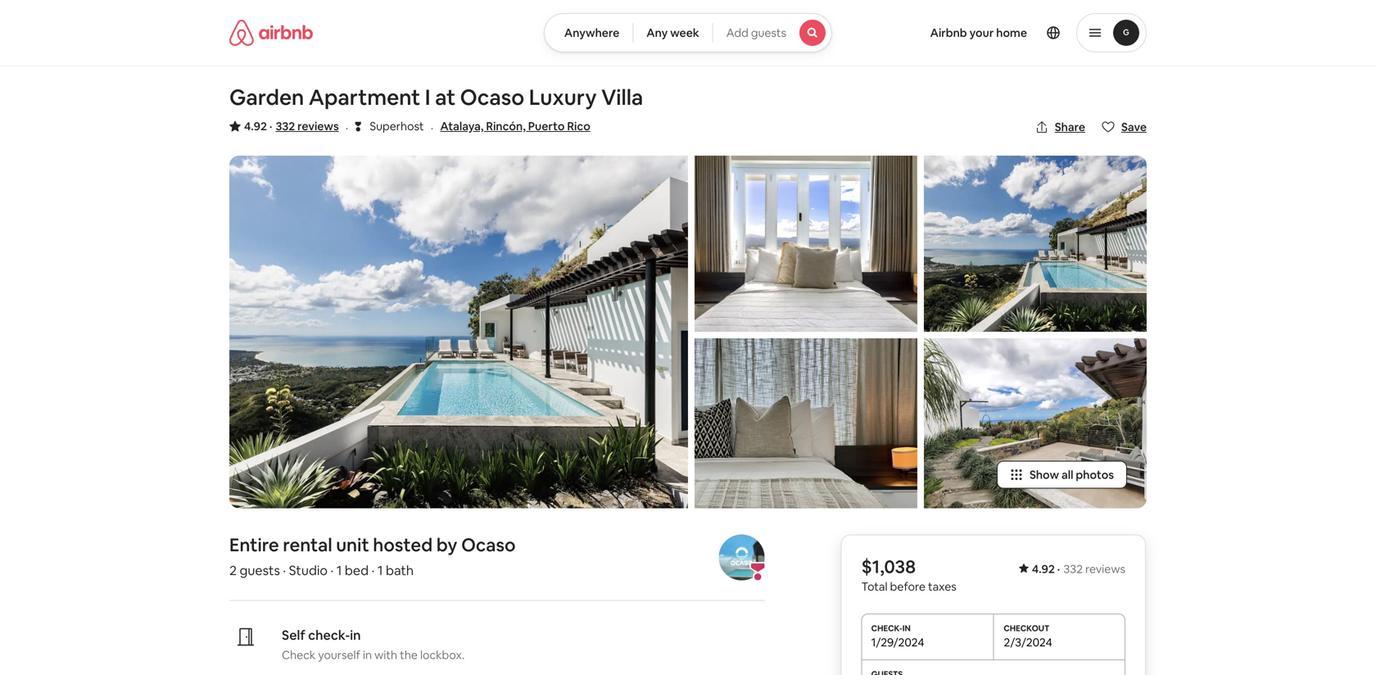 Task type: vqa. For each thing, say whether or not it's contained in the screenshot.
Total
yes



Task type: locate. For each thing, give the bounding box(es) containing it.
your
[[970, 25, 994, 40]]

󰀃
[[355, 118, 361, 134]]

total
[[862, 579, 888, 594]]

0 horizontal spatial 332
[[276, 119, 295, 134]]

share button
[[1029, 113, 1092, 141]]

·
[[269, 119, 272, 134], [345, 119, 349, 136], [431, 119, 434, 136], [1057, 562, 1060, 576], [283, 562, 286, 579], [331, 562, 334, 579], [372, 562, 375, 579]]

1 vertical spatial guests
[[240, 562, 280, 579]]

1 left the bath
[[378, 562, 383, 579]]

1 horizontal spatial reviews
[[1086, 562, 1126, 576]]

in
[[350, 627, 361, 643], [363, 648, 372, 662]]

garden apartment i at ocaso luxury villa image 2 image
[[695, 156, 918, 332]]

anywhere button
[[544, 13, 634, 52]]

yourself
[[318, 648, 360, 662]]

1
[[337, 562, 342, 579], [378, 562, 383, 579]]

hosted
[[373, 533, 433, 557]]

bed
[[345, 562, 369, 579]]

0 vertical spatial 4.92 · 332 reviews
[[244, 119, 339, 134]]

airbnb
[[930, 25, 967, 40]]

in up yourself
[[350, 627, 361, 643]]

0 horizontal spatial guests
[[240, 562, 280, 579]]

garden apartment i at ocaso luxury villa image 1 image
[[229, 156, 688, 508]]

the
[[400, 648, 418, 662]]

0 horizontal spatial in
[[350, 627, 361, 643]]

guests
[[751, 25, 787, 40], [240, 562, 280, 579]]

before
[[890, 579, 926, 594]]

guests inside entire rental unit hosted by ocaso 2 guests · studio · 1 bed · 1 bath
[[240, 562, 280, 579]]

entire
[[229, 533, 279, 557]]

week
[[670, 25, 699, 40]]

garden
[[229, 84, 304, 111]]

1 horizontal spatial 332
[[1064, 562, 1083, 576]]

1 horizontal spatial 1
[[378, 562, 383, 579]]

garden apartment i at ocaso luxury villa image 4 image
[[924, 156, 1147, 332]]

show all photos
[[1030, 467, 1114, 482]]

apartment
[[309, 84, 420, 111]]

puerto
[[528, 119, 565, 134]]

reviews
[[298, 119, 339, 134], [1086, 562, 1126, 576]]

atalaya, rincón, puerto rico button
[[440, 116, 591, 136]]

332
[[276, 119, 295, 134], [1064, 562, 1083, 576]]

2
[[229, 562, 237, 579]]

1 horizontal spatial in
[[363, 648, 372, 662]]

lockbox.
[[420, 648, 465, 662]]

1 left bed
[[337, 562, 342, 579]]

at
[[435, 84, 456, 111]]

garden apartment i at ocaso luxury villa
[[229, 84, 643, 111]]

garden apartment i at ocaso luxury villa image 3 image
[[695, 339, 918, 508]]

save
[[1122, 120, 1147, 134]]

add guests button
[[713, 13, 832, 52]]

1 horizontal spatial guests
[[751, 25, 787, 40]]

none search field containing anywhere
[[544, 13, 832, 52]]

0 vertical spatial reviews
[[298, 119, 339, 134]]

ocaso
[[460, 84, 524, 111]]

0 horizontal spatial 1
[[337, 562, 342, 579]]

in left with on the left of page
[[363, 648, 372, 662]]

guests down entire
[[240, 562, 280, 579]]

airbnb your home
[[930, 25, 1027, 40]]

bath
[[386, 562, 414, 579]]

ocaso is a superhost. learn more about ocaso. image
[[719, 534, 765, 580], [719, 534, 765, 580]]

4.92 down garden
[[244, 119, 267, 134]]

1 horizontal spatial 4.92
[[1032, 562, 1055, 576]]

1 vertical spatial reviews
[[1086, 562, 1126, 576]]

0 vertical spatial 4.92
[[244, 119, 267, 134]]

None search field
[[544, 13, 832, 52]]

2 1 from the left
[[378, 562, 383, 579]]

guests right 'add'
[[751, 25, 787, 40]]

4.92 up 2/3/2024
[[1032, 562, 1055, 576]]

1 horizontal spatial 4.92 · 332 reviews
[[1032, 562, 1126, 576]]

profile element
[[852, 0, 1147, 66]]

4.92
[[244, 119, 267, 134], [1032, 562, 1055, 576]]

4.92 · 332 reviews
[[244, 119, 339, 134], [1032, 562, 1126, 576]]

i
[[425, 84, 431, 111]]

anywhere
[[564, 25, 620, 40]]

· inside · atalaya, rincón, puerto rico
[[431, 119, 434, 136]]

0 horizontal spatial 4.92
[[244, 119, 267, 134]]

save button
[[1095, 113, 1154, 141]]

any week button
[[633, 13, 713, 52]]

1 vertical spatial 4.92 · 332 reviews
[[1032, 562, 1126, 576]]

entire rental unit hosted by ocaso 2 guests · studio · 1 bed · 1 bath
[[229, 533, 516, 579]]

0 vertical spatial guests
[[751, 25, 787, 40]]

by ocaso
[[437, 533, 516, 557]]

superhost
[[370, 119, 424, 134]]



Task type: describe. For each thing, give the bounding box(es) containing it.
2/3/2024
[[1004, 635, 1053, 650]]

add
[[726, 25, 749, 40]]

self
[[282, 627, 305, 643]]

taxes
[[928, 579, 957, 594]]

garden apartment i at ocaso luxury villa image 5 image
[[924, 339, 1147, 508]]

rico
[[567, 119, 591, 134]]

unit
[[336, 533, 369, 557]]

show all photos button
[[997, 461, 1127, 489]]

share
[[1055, 120, 1086, 134]]

guests inside button
[[751, 25, 787, 40]]

studio
[[289, 562, 328, 579]]

with
[[374, 648, 397, 662]]

$1,038 total before taxes
[[862, 555, 957, 594]]

any
[[647, 25, 668, 40]]

check-
[[308, 627, 350, 643]]

show
[[1030, 467, 1059, 482]]

rincón,
[[486, 119, 526, 134]]

villa
[[601, 84, 643, 111]]

airbnb your home link
[[921, 16, 1037, 50]]

any week
[[647, 25, 699, 40]]

all
[[1062, 467, 1074, 482]]

luxury
[[529, 84, 597, 111]]

photos
[[1076, 467, 1114, 482]]

332 reviews button
[[276, 118, 339, 134]]

1 1 from the left
[[337, 562, 342, 579]]

rental
[[283, 533, 332, 557]]

atalaya,
[[440, 119, 484, 134]]

home
[[996, 25, 1027, 40]]

add guests
[[726, 25, 787, 40]]

self check-in check yourself in with the lockbox.
[[282, 627, 465, 662]]

1/29/2024
[[871, 635, 925, 650]]

1 vertical spatial 332
[[1064, 562, 1083, 576]]

1 vertical spatial 4.92
[[1032, 562, 1055, 576]]

check
[[282, 648, 316, 662]]

· atalaya, rincón, puerto rico
[[431, 119, 591, 136]]

0 horizontal spatial reviews
[[298, 119, 339, 134]]

0 horizontal spatial 4.92 · 332 reviews
[[244, 119, 339, 134]]

1 vertical spatial in
[[363, 648, 372, 662]]

0 vertical spatial in
[[350, 627, 361, 643]]

$1,038
[[862, 555, 916, 578]]

0 vertical spatial 332
[[276, 119, 295, 134]]



